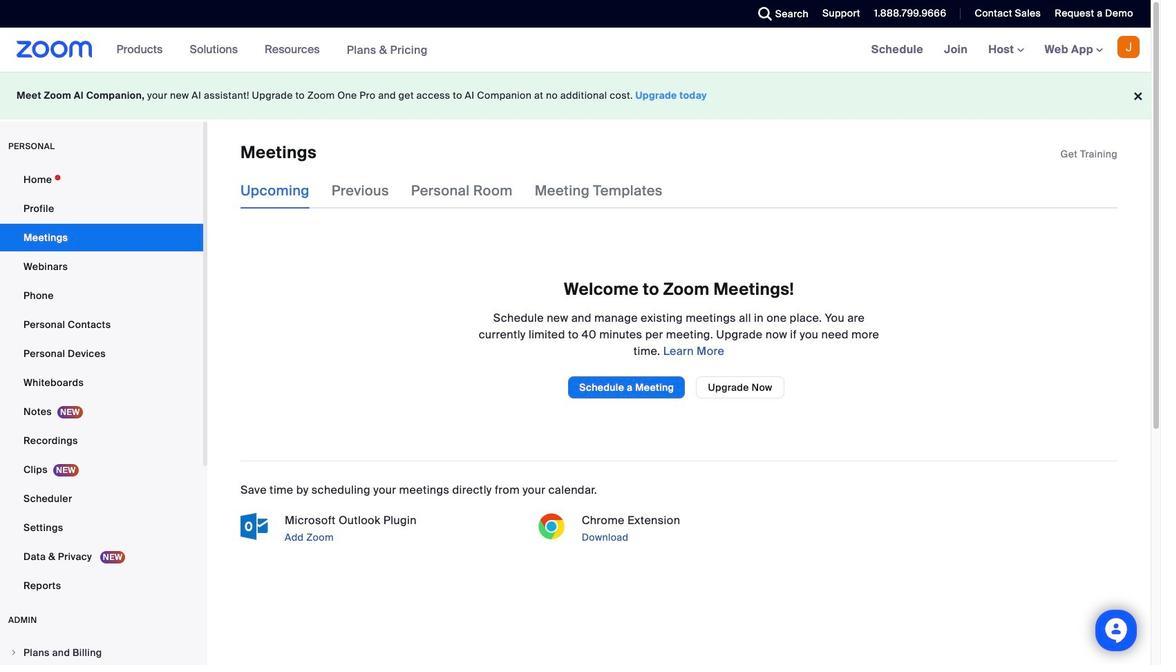 Task type: locate. For each thing, give the bounding box(es) containing it.
menu item
[[0, 640, 203, 666]]

zoom logo image
[[17, 41, 92, 58]]

product information navigation
[[106, 28, 438, 73]]

profile picture image
[[1118, 36, 1140, 58]]

tabs of meeting tab list
[[241, 173, 685, 209]]

footer
[[0, 72, 1151, 120]]

banner
[[0, 28, 1151, 73]]

personal menu menu
[[0, 166, 203, 602]]

application
[[1061, 147, 1118, 161]]

right image
[[10, 649, 18, 658]]



Task type: vqa. For each thing, say whether or not it's contained in the screenshot.
application
yes



Task type: describe. For each thing, give the bounding box(es) containing it.
meetings navigation
[[861, 28, 1151, 73]]



